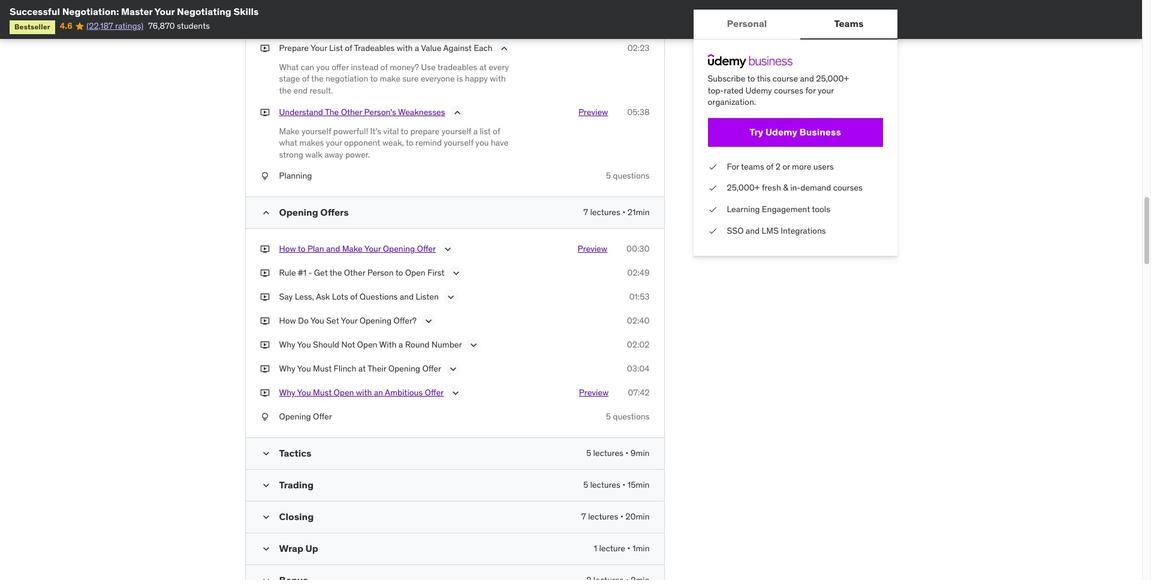 Task type: describe. For each thing, give the bounding box(es) containing it.
or
[[783, 161, 790, 172]]

lecture
[[599, 543, 625, 554]]

students
[[177, 21, 210, 31]]

tab list containing personal
[[693, 10, 897, 40]]

1 vertical spatial 25,000+
[[727, 183, 760, 193]]

understand
[[279, 106, 323, 117]]

to right "weak,"
[[406, 137, 414, 148]]

make
[[380, 73, 400, 84]]

understand the other person's weaknesses
[[279, 106, 445, 117]]

teams
[[741, 161, 764, 172]]

try udemy business
[[750, 126, 841, 138]]

5 lectures • 15min
[[583, 479, 650, 490]]

round
[[405, 339, 430, 350]]

5 up 5 lectures • 15min
[[586, 448, 591, 458]]

25,000+ inside subscribe to this course and 25,000+ top‑rated udemy courses for your organization.
[[816, 73, 849, 84]]

walk
[[305, 149, 322, 160]]

20min
[[626, 511, 650, 522]]

how do you set your opening offer?
[[279, 315, 417, 326]]

happy
[[465, 73, 488, 84]]

how to plan and make your opening offer
[[279, 243, 436, 254]]

&
[[783, 183, 788, 193]]

to inside what can you offer instead of money? use tradeables at every stage of the negotiation to make sure everyone is happy with the end result.
[[370, 73, 378, 84]]

and right sso on the top right of the page
[[746, 225, 760, 236]]

lectures for opening offers
[[590, 207, 620, 218]]

get
[[314, 267, 328, 278]]

understand the other person's weaknesses button
[[279, 106, 445, 121]]

9min
[[631, 448, 650, 458]]

opening down questions
[[360, 315, 392, 326]]

-
[[309, 267, 312, 278]]

yourself left the list
[[442, 126, 471, 136]]

how for how to plan and make your opening offer
[[279, 243, 296, 254]]

sure
[[402, 73, 419, 84]]

to inside button
[[298, 243, 306, 254]]

2 horizontal spatial the
[[330, 267, 342, 278]]

1 vertical spatial xsmall image
[[708, 225, 717, 237]]

for
[[727, 161, 739, 172]]

opening up 'tactics'
[[279, 411, 311, 422]]

your inside the how to plan and make your opening offer button
[[364, 243, 381, 254]]

you right do
[[310, 315, 324, 326]]

a for against
[[415, 42, 419, 53]]

do
[[298, 315, 309, 326]]

successful negotiation: master your negotiating skills
[[10, 5, 259, 17]]

01:53
[[629, 291, 650, 302]]

udemy business image
[[708, 54, 792, 68]]

tools
[[812, 204, 831, 215]]

5 up 7 lectures • 20min
[[583, 479, 588, 490]]

prepare your list of tradeables with a value against each
[[279, 42, 493, 53]]

courses inside subscribe to this course and 25,000+ top‑rated udemy courses for your organization.
[[774, 85, 804, 96]]

7 lectures • 20min
[[582, 511, 650, 522]]

preview for 00:30
[[578, 243, 607, 254]]

xsmall image for 01:53
[[260, 291, 270, 303]]

it's
[[370, 126, 381, 136]]

(22,187 ratings)
[[87, 21, 143, 31]]

must for open
[[313, 387, 332, 398]]

try udemy business link
[[708, 118, 883, 147]]

make inside button
[[342, 243, 363, 254]]

why you must open with an ambitious offer
[[279, 387, 444, 398]]

show lecture description image for how do you set your opening offer?
[[423, 315, 435, 327]]

of right lots at the bottom left
[[350, 291, 358, 302]]

preview for 05:38
[[579, 106, 608, 117]]

• for closing
[[620, 511, 624, 522]]

personal button
[[693, 10, 801, 38]]

master
[[121, 5, 153, 17]]

how for how do you set your opening offer?
[[279, 315, 296, 326]]

ratings)
[[115, 21, 143, 31]]

each
[[474, 42, 493, 53]]

tradeables
[[354, 42, 395, 53]]

instead
[[351, 62, 379, 72]]

a inside make yourself powerful! it's vital to prepare yourself a list of what makes your opponent weak, to remind yourself you have strong walk away power.
[[473, 126, 478, 136]]

wrap up
[[279, 542, 318, 554]]

to right the vital
[[401, 126, 408, 136]]

0 vertical spatial open
[[405, 267, 426, 278]]

not
[[341, 339, 355, 350]]

say
[[279, 291, 293, 302]]

must for flinch
[[313, 363, 332, 374]]

top‑rated
[[708, 85, 744, 96]]

small image for tactics
[[260, 448, 272, 460]]

1 vertical spatial udemy
[[765, 126, 798, 138]]

15min
[[628, 479, 650, 490]]

your inside make yourself powerful! it's vital to prepare yourself a list of what makes your opponent weak, to remind yourself you have strong walk away power.
[[326, 137, 342, 148]]

negotiation
[[326, 73, 368, 84]]

prepare
[[279, 42, 309, 53]]

lectures for tactics
[[593, 448, 624, 458]]

• for tactics
[[626, 448, 629, 458]]

your inside subscribe to this course and 25,000+ top‑rated udemy courses for your organization.
[[818, 85, 834, 96]]

tradeables
[[438, 62, 477, 72]]

1 questions from the top
[[613, 170, 650, 181]]

at inside what can you offer instead of money? use tradeables at every stage of the negotiation to make sure everyone is happy with the end result.
[[479, 62, 487, 72]]

up
[[306, 542, 318, 554]]

can
[[301, 62, 314, 72]]

and left listen
[[400, 291, 414, 302]]

hide lecture description image for list
[[451, 106, 463, 118]]

#1
[[298, 267, 306, 278]]

21min
[[628, 207, 650, 218]]

ask
[[316, 291, 330, 302]]

offer
[[332, 62, 349, 72]]

bestseller
[[14, 22, 50, 31]]

0 vertical spatial the
[[311, 73, 324, 84]]

with
[[379, 339, 397, 350]]

makes
[[299, 137, 324, 148]]

2 questions from the top
[[613, 411, 650, 422]]

opening left offers at the left of page
[[279, 206, 318, 218]]

small image for closing
[[260, 511, 272, 523]]

3 small image from the top
[[260, 575, 272, 580]]

1 vertical spatial other
[[344, 267, 365, 278]]

trading
[[279, 479, 314, 491]]

5 up 7 lectures • 21min
[[606, 170, 611, 181]]

0 vertical spatial with
[[397, 42, 413, 53]]

teams
[[834, 18, 864, 30]]

• for opening offers
[[623, 207, 626, 218]]

less,
[[295, 291, 314, 302]]

show lecture description image for why you must flinch at their opening offer
[[447, 363, 459, 375]]

this
[[757, 73, 771, 84]]

5 lectures • 9min
[[586, 448, 650, 458]]

person
[[367, 267, 394, 278]]

offers
[[320, 206, 349, 218]]

2 5 questions from the top
[[606, 411, 650, 422]]

negotiating
[[177, 5, 231, 17]]

negotiation:
[[62, 5, 119, 17]]

set
[[326, 315, 339, 326]]

0 horizontal spatial the
[[279, 85, 291, 96]]

prepare
[[410, 126, 440, 136]]

list
[[329, 42, 343, 53]]

open inside "button"
[[334, 387, 354, 398]]

rule
[[279, 267, 296, 278]]

everyone
[[421, 73, 455, 84]]

1 vertical spatial show lecture description image
[[445, 291, 457, 303]]

vital
[[383, 126, 399, 136]]

course
[[773, 73, 798, 84]]

use
[[421, 62, 436, 72]]

make yourself powerful! it's vital to prepare yourself a list of what makes your opponent weak, to remind yourself you have strong walk away power.
[[279, 126, 509, 160]]

1 horizontal spatial courses
[[833, 183, 863, 193]]



Task type: vqa. For each thing, say whether or not it's contained in the screenshot.
top-
no



Task type: locate. For each thing, give the bounding box(es) containing it.
5
[[606, 170, 611, 181], [606, 411, 611, 422], [586, 448, 591, 458], [583, 479, 588, 490]]

value
[[421, 42, 442, 53]]

offer down round
[[422, 363, 441, 374]]

an
[[374, 387, 383, 398]]

is
[[457, 73, 463, 84]]

7 lectures • 21min
[[584, 207, 650, 218]]

udemy
[[746, 85, 772, 96], [765, 126, 798, 138]]

0 vertical spatial preview
[[579, 106, 608, 117]]

why you should not open with a round number
[[279, 339, 462, 350]]

at up happy
[[479, 62, 487, 72]]

you down the list
[[476, 137, 489, 148]]

a left the list
[[473, 126, 478, 136]]

you inside what can you offer instead of money? use tradeables at every stage of the negotiation to make sure everyone is happy with the end result.
[[316, 62, 330, 72]]

xsmall image
[[260, 42, 270, 54], [708, 161, 717, 173], [260, 170, 270, 182], [708, 183, 717, 194], [708, 204, 717, 216], [260, 243, 270, 255], [260, 267, 270, 279], [260, 315, 270, 327], [260, 339, 270, 351], [260, 363, 270, 375], [260, 387, 270, 399], [260, 411, 270, 423]]

you left should
[[297, 339, 311, 350]]

1 horizontal spatial 25,000+
[[816, 73, 849, 84]]

open left 'first'
[[405, 267, 426, 278]]

5 questions
[[606, 170, 650, 181], [606, 411, 650, 422]]

offer inside button
[[417, 243, 436, 254]]

xsmall image left understand
[[260, 106, 270, 118]]

with up money?
[[397, 42, 413, 53]]

0 vertical spatial 25,000+
[[816, 73, 849, 84]]

a left value
[[415, 42, 419, 53]]

offer down why you must open with an ambitious offer "button" at the left of page
[[313, 411, 332, 422]]

0 horizontal spatial open
[[334, 387, 354, 398]]

the
[[311, 73, 324, 84], [279, 85, 291, 96], [330, 267, 342, 278]]

your left list
[[311, 42, 327, 53]]

tab list
[[693, 10, 897, 40]]

hide lecture description image up every
[[499, 42, 511, 54]]

1 vertical spatial 7
[[582, 511, 586, 522]]

what can you offer instead of money? use tradeables at every stage of the negotiation to make sure everyone is happy with the end result.
[[279, 62, 509, 96]]

you for flinch
[[297, 363, 311, 374]]

2 horizontal spatial a
[[473, 126, 478, 136]]

with inside "button"
[[356, 387, 372, 398]]

7 for closing
[[582, 511, 586, 522]]

show lecture description image for why you should not open with a round number
[[468, 339, 480, 351]]

• left 20min
[[620, 511, 624, 522]]

1 vertical spatial preview
[[578, 243, 607, 254]]

must
[[313, 363, 332, 374], [313, 387, 332, 398]]

1 small image from the top
[[260, 207, 272, 219]]

to inside subscribe to this course and 25,000+ top‑rated udemy courses for your organization.
[[747, 73, 755, 84]]

to down instead at the left
[[370, 73, 378, 84]]

how up rule
[[279, 243, 296, 254]]

make
[[279, 126, 300, 136], [342, 243, 363, 254]]

small image for trading
[[260, 479, 272, 491]]

open down flinch
[[334, 387, 354, 398]]

your right for at right top
[[818, 85, 834, 96]]

remind
[[416, 137, 442, 148]]

have
[[491, 137, 509, 148]]

of down can
[[302, 73, 309, 84]]

make up rule #1 - get the other person to open first
[[342, 243, 363, 254]]

1 vertical spatial must
[[313, 387, 332, 398]]

2 vertical spatial small image
[[260, 479, 272, 491]]

engagement
[[762, 204, 810, 215]]

your up person on the top of page
[[364, 243, 381, 254]]

0 horizontal spatial a
[[399, 339, 403, 350]]

you inside make yourself powerful! it's vital to prepare yourself a list of what makes your opponent weak, to remind yourself you have strong walk away power.
[[476, 137, 489, 148]]

1 how from the top
[[279, 243, 296, 254]]

1min
[[633, 543, 650, 554]]

2 vertical spatial why
[[279, 387, 295, 398]]

25,000+ up learning
[[727, 183, 760, 193]]

you for not
[[297, 339, 311, 350]]

0 vertical spatial make
[[279, 126, 300, 136]]

hide lecture description image
[[499, 42, 511, 54], [451, 106, 463, 118]]

strong
[[279, 149, 303, 160]]

• for trading
[[623, 479, 626, 490]]

udemy down this in the right top of the page
[[746, 85, 772, 96]]

1 vertical spatial make
[[342, 243, 363, 254]]

a right with
[[399, 339, 403, 350]]

weaknesses
[[398, 106, 445, 117]]

0 vertical spatial xsmall image
[[260, 106, 270, 118]]

1 horizontal spatial hide lecture description image
[[499, 42, 511, 54]]

show lecture description image
[[442, 243, 454, 255], [445, 291, 457, 303], [450, 387, 462, 399]]

lectures for trading
[[590, 479, 621, 490]]

rule #1 - get the other person to open first
[[279, 267, 444, 278]]

lectures
[[590, 207, 620, 218], [593, 448, 624, 458], [590, 479, 621, 490], [588, 511, 618, 522]]

the right get
[[330, 267, 342, 278]]

lectures left 9min
[[593, 448, 624, 458]]

show lecture description image
[[450, 267, 462, 279], [423, 315, 435, 327], [468, 339, 480, 351], [447, 363, 459, 375]]

3 small image from the top
[[260, 479, 272, 491]]

1 5 questions from the top
[[606, 170, 650, 181]]

ambitious
[[385, 387, 423, 398]]

every
[[489, 62, 509, 72]]

0 horizontal spatial make
[[279, 126, 300, 136]]

0 vertical spatial 7
[[584, 207, 588, 218]]

and inside subscribe to this course and 25,000+ top‑rated udemy courses for your organization.
[[800, 73, 814, 84]]

2 vertical spatial show lecture description image
[[450, 387, 462, 399]]

planning
[[279, 170, 312, 181]]

end
[[293, 85, 308, 96]]

how inside button
[[279, 243, 296, 254]]

with left 'an'
[[356, 387, 372, 398]]

show lecture description image for how to plan and make your opening offer
[[442, 243, 454, 255]]

1 vertical spatial open
[[357, 339, 377, 350]]

other up powerful!
[[341, 106, 362, 117]]

1 horizontal spatial your
[[818, 85, 834, 96]]

your right "set"
[[341, 315, 358, 326]]

and right plan
[[326, 243, 340, 254]]

1 why from the top
[[279, 339, 295, 350]]

why for why you should not open with a round number
[[279, 339, 295, 350]]

small image for opening offers
[[260, 207, 272, 219]]

how to plan and make your opening offer button
[[279, 243, 436, 258]]

other down the how to plan and make your opening offer button
[[344, 267, 365, 278]]

personal
[[727, 18, 767, 30]]

for
[[806, 85, 816, 96]]

2 horizontal spatial with
[[490, 73, 506, 84]]

4.6
[[60, 21, 72, 31]]

xsmall image for 05:38
[[260, 106, 270, 118]]

open right not
[[357, 339, 377, 350]]

fresh
[[762, 183, 781, 193]]

2 vertical spatial open
[[334, 387, 354, 398]]

• left 9min
[[626, 448, 629, 458]]

02:49
[[627, 267, 650, 278]]

1 vertical spatial small image
[[260, 543, 272, 555]]

questions
[[360, 291, 398, 302]]

what
[[279, 137, 297, 148]]

to
[[747, 73, 755, 84], [370, 73, 378, 84], [401, 126, 408, 136], [406, 137, 414, 148], [298, 243, 306, 254], [396, 267, 403, 278]]

preview for 07:42
[[579, 387, 609, 398]]

you right can
[[316, 62, 330, 72]]

0 vertical spatial questions
[[613, 170, 650, 181]]

0 vertical spatial how
[[279, 243, 296, 254]]

a for number
[[399, 339, 403, 350]]

subscribe
[[708, 73, 746, 84]]

0 vertical spatial why
[[279, 339, 295, 350]]

preview left 05:38 on the right top of page
[[579, 106, 608, 117]]

25,000+ fresh & in-demand courses
[[727, 183, 863, 193]]

0 horizontal spatial courses
[[774, 85, 804, 96]]

show lecture description image right number
[[468, 339, 480, 351]]

more
[[792, 161, 812, 172]]

yourself right remind
[[444, 137, 474, 148]]

you up the opening offer
[[297, 387, 311, 398]]

with inside what can you offer instead of money? use tradeables at every stage of the negotiation to make sure everyone is happy with the end result.
[[490, 73, 506, 84]]

0 vertical spatial show lecture description image
[[442, 243, 454, 255]]

2 vertical spatial the
[[330, 267, 342, 278]]

make up what
[[279, 126, 300, 136]]

07:42
[[628, 387, 650, 398]]

tactics
[[279, 447, 311, 459]]

yourself
[[302, 126, 331, 136], [442, 126, 471, 136], [444, 137, 474, 148]]

2 why from the top
[[279, 363, 295, 374]]

must inside "button"
[[313, 387, 332, 398]]

why you must flinch at their opening offer
[[279, 363, 441, 374]]

offer for why you must flinch at their opening offer
[[422, 363, 441, 374]]

1 horizontal spatial the
[[311, 73, 324, 84]]

courses right demand
[[833, 183, 863, 193]]

02:40
[[627, 315, 650, 326]]

what
[[279, 62, 299, 72]]

to left plan
[[298, 243, 306, 254]]

1 vertical spatial small image
[[260, 448, 272, 460]]

show lecture description image for rule #1 - get the other person to open first
[[450, 267, 462, 279]]

0 vertical spatial courses
[[774, 85, 804, 96]]

5 questions up 21min
[[606, 170, 650, 181]]

with down every
[[490, 73, 506, 84]]

your up away
[[326, 137, 342, 148]]

hide lecture description image for at
[[499, 42, 511, 54]]

small image for wrap up
[[260, 543, 272, 555]]

1 must from the top
[[313, 363, 332, 374]]

1 vertical spatial you
[[476, 137, 489, 148]]

their
[[368, 363, 386, 374]]

1 vertical spatial your
[[326, 137, 342, 148]]

1 vertical spatial the
[[279, 85, 291, 96]]

0 horizontal spatial 25,000+
[[727, 183, 760, 193]]

1 horizontal spatial a
[[415, 42, 419, 53]]

1 vertical spatial with
[[490, 73, 506, 84]]

1 vertical spatial 5 questions
[[606, 411, 650, 422]]

xsmall image
[[260, 106, 270, 118], [708, 225, 717, 237], [260, 291, 270, 303]]

0 vertical spatial 5 questions
[[606, 170, 650, 181]]

away
[[324, 149, 343, 160]]

of up make
[[381, 62, 388, 72]]

• left 21min
[[623, 207, 626, 218]]

udemy inside subscribe to this course and 25,000+ top‑rated udemy courses for your organization.
[[746, 85, 772, 96]]

3 why from the top
[[279, 387, 295, 398]]

questions down 07:42
[[613, 411, 650, 422]]

preview left 07:42
[[579, 387, 609, 398]]

show lecture description image right listen
[[445, 291, 457, 303]]

1 vertical spatial at
[[358, 363, 366, 374]]

offer for how to plan and make your opening offer
[[417, 243, 436, 254]]

at
[[479, 62, 487, 72], [358, 363, 366, 374]]

small image left 'tactics'
[[260, 448, 272, 460]]

• left 15min
[[623, 479, 626, 490]]

1 vertical spatial why
[[279, 363, 295, 374]]

7 for opening offers
[[584, 207, 588, 218]]

and up for at right top
[[800, 73, 814, 84]]

2 vertical spatial a
[[399, 339, 403, 350]]

must left flinch
[[313, 363, 332, 374]]

the
[[325, 106, 339, 117]]

0 vertical spatial you
[[316, 62, 330, 72]]

1 vertical spatial how
[[279, 315, 296, 326]]

5 questions down 07:42
[[606, 411, 650, 422]]

of left 2
[[766, 161, 774, 172]]

2 horizontal spatial open
[[405, 267, 426, 278]]

make inside make yourself powerful! it's vital to prepare yourself a list of what makes your opponent weak, to remind yourself you have strong walk away power.
[[279, 126, 300, 136]]

1 horizontal spatial you
[[476, 137, 489, 148]]

small image left 'opening offers'
[[260, 207, 272, 219]]

of
[[345, 42, 352, 53], [381, 62, 388, 72], [302, 73, 309, 84], [493, 126, 500, 136], [766, 161, 774, 172], [350, 291, 358, 302]]

0 horizontal spatial your
[[326, 137, 342, 148]]

0 vertical spatial hide lecture description image
[[499, 42, 511, 54]]

1 horizontal spatial make
[[342, 243, 363, 254]]

opening up person on the top of page
[[383, 243, 415, 254]]

of right the list
[[493, 126, 500, 136]]

2 vertical spatial xsmall image
[[260, 291, 270, 303]]

25,000+ right course
[[816, 73, 849, 84]]

0 vertical spatial other
[[341, 106, 362, 117]]

76,870 students
[[148, 21, 210, 31]]

hide lecture description image down is
[[451, 106, 463, 118]]

you for open
[[297, 387, 311, 398]]

money?
[[390, 62, 419, 72]]

2 small image from the top
[[260, 543, 272, 555]]

05:38
[[627, 106, 650, 117]]

offer for why you must open with an ambitious offer
[[425, 387, 444, 398]]

opening inside button
[[383, 243, 415, 254]]

xsmall image left say
[[260, 291, 270, 303]]

learning engagement tools
[[727, 204, 831, 215]]

lectures up "1" at the right of the page
[[588, 511, 618, 522]]

why for why you must open with an ambitious offer
[[279, 387, 295, 398]]

stage
[[279, 73, 300, 84]]

opening up ambitious
[[388, 363, 420, 374]]

lots
[[332, 291, 348, 302]]

• for wrap up
[[627, 543, 631, 554]]

how left do
[[279, 315, 296, 326]]

lectures left 21min
[[590, 207, 620, 218]]

lectures for closing
[[588, 511, 618, 522]]

you
[[316, 62, 330, 72], [476, 137, 489, 148]]

7 down 5 lectures • 15min
[[582, 511, 586, 522]]

your up 76,870
[[154, 5, 175, 17]]

show lecture description image down number
[[450, 387, 462, 399]]

and inside button
[[326, 243, 340, 254]]

0 vertical spatial small image
[[260, 511, 272, 523]]

courses down course
[[774, 85, 804, 96]]

show lecture description image down number
[[447, 363, 459, 375]]

for teams of 2 or more users
[[727, 161, 834, 172]]

at left their
[[358, 363, 366, 374]]

courses
[[774, 85, 804, 96], [833, 183, 863, 193]]

opening offer
[[279, 411, 332, 422]]

must up the opening offer
[[313, 387, 332, 398]]

offer right ambitious
[[425, 387, 444, 398]]

0 vertical spatial must
[[313, 363, 332, 374]]

0 vertical spatial your
[[818, 85, 834, 96]]

1 vertical spatial courses
[[833, 183, 863, 193]]

1
[[594, 543, 597, 554]]

2 small image from the top
[[260, 448, 272, 460]]

0 vertical spatial udemy
[[746, 85, 772, 96]]

other
[[341, 106, 362, 117], [344, 267, 365, 278]]

1 vertical spatial questions
[[613, 411, 650, 422]]

you inside "button"
[[297, 387, 311, 398]]

small image
[[260, 207, 272, 219], [260, 448, 272, 460], [260, 479, 272, 491]]

03:04
[[627, 363, 650, 374]]

7 left 21min
[[584, 207, 588, 218]]

why inside "button"
[[279, 387, 295, 398]]

5 up 5 lectures • 9min
[[606, 411, 611, 422]]

udemy right try
[[765, 126, 798, 138]]

opening offers
[[279, 206, 349, 218]]

in-
[[790, 183, 801, 193]]

1 horizontal spatial at
[[479, 62, 487, 72]]

should
[[313, 339, 339, 350]]

small image
[[260, 511, 272, 523], [260, 543, 272, 555], [260, 575, 272, 580]]

why
[[279, 339, 295, 350], [279, 363, 295, 374], [279, 387, 295, 398]]

(22,187
[[87, 21, 113, 31]]

to left this in the right top of the page
[[747, 73, 755, 84]]

first
[[428, 267, 444, 278]]

yourself up makes
[[302, 126, 331, 136]]

users
[[814, 161, 834, 172]]

why for why you must flinch at their opening offer
[[279, 363, 295, 374]]

try
[[750, 126, 763, 138]]

other inside button
[[341, 106, 362, 117]]

show lecture description image right 'first'
[[450, 267, 462, 279]]

1 vertical spatial hide lecture description image
[[451, 106, 463, 118]]

offer?
[[394, 315, 417, 326]]

preview
[[579, 106, 608, 117], [578, 243, 607, 254], [579, 387, 609, 398]]

offer up 'first'
[[417, 243, 436, 254]]

xsmall image left sso on the top right of the page
[[708, 225, 717, 237]]

why you must open with an ambitious offer button
[[279, 387, 444, 402]]

0 horizontal spatial hide lecture description image
[[451, 106, 463, 118]]

2 how from the top
[[279, 315, 296, 326]]

1 horizontal spatial open
[[357, 339, 377, 350]]

0 vertical spatial a
[[415, 42, 419, 53]]

result.
[[310, 85, 333, 96]]

teams button
[[801, 10, 897, 38]]

questions up 21min
[[613, 170, 650, 181]]

of inside make yourself powerful! it's vital to prepare yourself a list of what makes your opponent weak, to remind yourself you have strong walk away power.
[[493, 126, 500, 136]]

questions
[[613, 170, 650, 181], [613, 411, 650, 422]]

offer inside "button"
[[425, 387, 444, 398]]

2 vertical spatial with
[[356, 387, 372, 398]]

power.
[[345, 149, 370, 160]]

the up result.
[[311, 73, 324, 84]]

0 horizontal spatial with
[[356, 387, 372, 398]]

show lecture description image for why you must open with an ambitious offer
[[450, 387, 462, 399]]

to right person on the top of page
[[396, 267, 403, 278]]

0 horizontal spatial you
[[316, 62, 330, 72]]

• left '1min' on the bottom right
[[627, 543, 631, 554]]

small image left 'trading'
[[260, 479, 272, 491]]

1 horizontal spatial with
[[397, 42, 413, 53]]

2 vertical spatial preview
[[579, 387, 609, 398]]

1 vertical spatial a
[[473, 126, 478, 136]]

0 horizontal spatial at
[[358, 363, 366, 374]]

of right list
[[345, 42, 352, 53]]

0 vertical spatial small image
[[260, 207, 272, 219]]

2 vertical spatial small image
[[260, 575, 272, 580]]

1 small image from the top
[[260, 511, 272, 523]]

preview down 7 lectures • 21min
[[578, 243, 607, 254]]

successful
[[10, 5, 60, 17]]

2 must from the top
[[313, 387, 332, 398]]

0 vertical spatial at
[[479, 62, 487, 72]]



